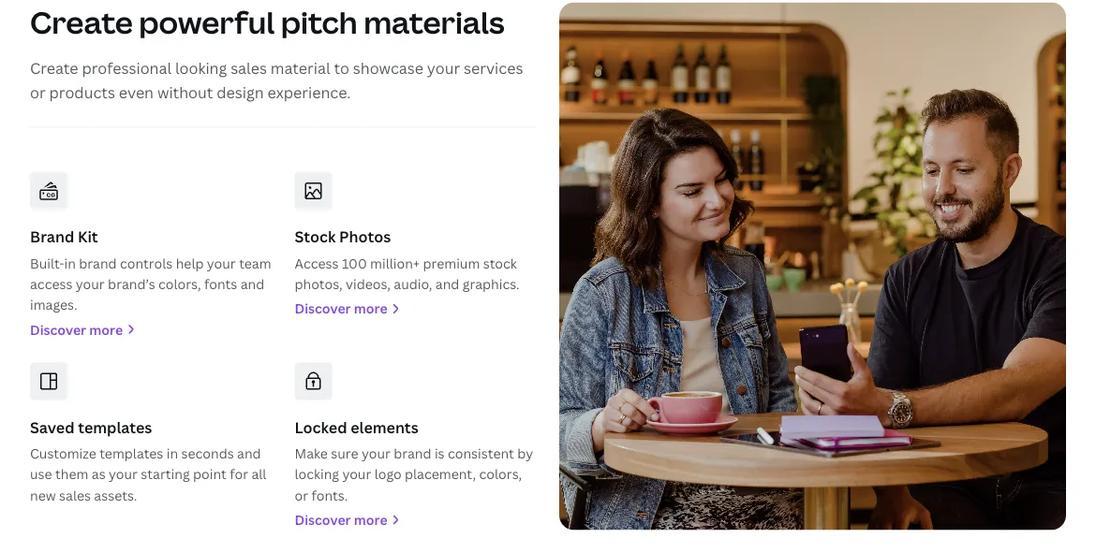 Task type: vqa. For each thing, say whether or not it's contained in the screenshot.
"without" on the left of page
yes



Task type: locate. For each thing, give the bounding box(es) containing it.
brand's
[[108, 275, 155, 293]]

0 vertical spatial colors,
[[158, 275, 201, 293]]

discover more for stock
[[295, 300, 388, 318]]

sure
[[331, 445, 359, 462]]

more down videos, at the left
[[354, 300, 388, 318]]

create
[[30, 1, 133, 42], [30, 58, 78, 78]]

1 vertical spatial colors,
[[479, 466, 522, 483]]

fonts.
[[312, 487, 348, 504]]

2 vertical spatial more
[[354, 511, 388, 529]]

1 vertical spatial templates
[[100, 445, 163, 462]]

0 vertical spatial or
[[30, 82, 46, 102]]

colors, inside locked elements make sure your brand is consistent by locking your logo placement, colors, or fonts.
[[479, 466, 522, 483]]

videos,
[[346, 275, 391, 293]]

colors, inside brand kit built-in brand controls help your team access your brand's colors, fonts and images.
[[158, 275, 201, 293]]

elements
[[351, 417, 419, 437]]

brand
[[30, 227, 74, 247]]

1 horizontal spatial sales
[[231, 58, 267, 78]]

premium
[[423, 254, 480, 272]]

more for photos
[[354, 300, 388, 318]]

colors, down consistent
[[479, 466, 522, 483]]

1 horizontal spatial in
[[167, 445, 178, 462]]

make
[[295, 445, 328, 462]]

customize
[[30, 445, 96, 462]]

consistent
[[448, 445, 514, 462]]

pitch
[[281, 1, 358, 42]]

0 vertical spatial sales
[[231, 58, 267, 78]]

0 vertical spatial more
[[354, 300, 388, 318]]

discover more link for stock photos
[[295, 299, 537, 320]]

seconds
[[181, 445, 234, 462]]

saved
[[30, 417, 75, 437]]

assets.
[[94, 487, 137, 504]]

2 vertical spatial discover more
[[295, 511, 388, 529]]

brand
[[79, 254, 117, 272], [394, 445, 432, 462]]

0 vertical spatial in
[[64, 254, 76, 272]]

for
[[230, 466, 248, 483]]

colors,
[[158, 275, 201, 293], [479, 466, 522, 483]]

more down logo
[[354, 511, 388, 529]]

create professional looking sales material to showcase your services or products even without design experience.
[[30, 58, 523, 102]]

0 vertical spatial templates
[[78, 417, 152, 437]]

material
[[271, 58, 330, 78]]

is
[[435, 445, 445, 462]]

discover for brand
[[30, 321, 86, 339]]

0 horizontal spatial sales
[[59, 487, 91, 504]]

0 horizontal spatial or
[[30, 82, 46, 102]]

discover more link down "placement,"
[[295, 510, 537, 531]]

brand inside brand kit built-in brand controls help your team access your brand's colors, fonts and images.
[[79, 254, 117, 272]]

templates
[[78, 417, 152, 437], [100, 445, 163, 462]]

1 vertical spatial create
[[30, 58, 78, 78]]

them
[[55, 466, 88, 483]]

brand left is
[[394, 445, 432, 462]]

create up products
[[30, 58, 78, 78]]

create inside "create professional looking sales material to showcase your services or products even without design experience."
[[30, 58, 78, 78]]

0 horizontal spatial brand
[[79, 254, 117, 272]]

access
[[30, 275, 73, 293]]

discover more link down audio,
[[295, 299, 537, 320]]

more for kit
[[89, 321, 123, 339]]

or left products
[[30, 82, 46, 102]]

discover down images.
[[30, 321, 86, 339]]

in up access
[[64, 254, 76, 272]]

1 horizontal spatial colors,
[[479, 466, 522, 483]]

1 vertical spatial more
[[89, 321, 123, 339]]

discover more link
[[295, 299, 537, 320], [30, 320, 272, 341], [295, 510, 537, 531]]

0 vertical spatial create
[[30, 1, 133, 42]]

and up all
[[237, 445, 261, 462]]

1 vertical spatial in
[[167, 445, 178, 462]]

in up starting
[[167, 445, 178, 462]]

discover more link down brand's
[[30, 320, 272, 341]]

services
[[464, 58, 523, 78]]

discover
[[295, 300, 351, 318], [30, 321, 86, 339], [295, 511, 351, 529]]

1 horizontal spatial or
[[295, 487, 308, 504]]

more
[[354, 300, 388, 318], [89, 321, 123, 339], [354, 511, 388, 529]]

discover down fonts.
[[295, 511, 351, 529]]

0 vertical spatial discover
[[295, 300, 351, 318]]

discover down photos,
[[295, 300, 351, 318]]

discover more down fonts.
[[295, 511, 388, 529]]

without
[[157, 82, 213, 102]]

graphics.
[[463, 275, 520, 293]]

brand kit built-in brand controls help your team access your brand's colors, fonts and images.
[[30, 227, 271, 314]]

brand inside locked elements make sure your brand is consistent by locking your logo placement, colors, or fonts.
[[394, 445, 432, 462]]

1 vertical spatial brand
[[394, 445, 432, 462]]

discover more down images.
[[30, 321, 123, 339]]

stock
[[295, 227, 336, 247]]

1 vertical spatial discover
[[30, 321, 86, 339]]

your
[[427, 58, 460, 78], [207, 254, 236, 272], [76, 275, 105, 293], [362, 445, 391, 462], [109, 466, 138, 483], [342, 466, 371, 483]]

in
[[64, 254, 76, 272], [167, 445, 178, 462]]

and
[[241, 275, 265, 293], [436, 275, 460, 293], [237, 445, 261, 462]]

your down materials
[[427, 58, 460, 78]]

and down premium
[[436, 275, 460, 293]]

sales up design
[[231, 58, 267, 78]]

discover more link for locked elements
[[295, 510, 537, 531]]

team
[[239, 254, 271, 272]]

professional
[[82, 58, 172, 78]]

two people collaborating on design ideas image
[[559, 2, 1066, 531]]

locking
[[295, 466, 339, 483]]

your up logo
[[362, 445, 391, 462]]

sales
[[231, 58, 267, 78], [59, 487, 91, 504]]

your up assets.
[[109, 466, 138, 483]]

audio,
[[394, 275, 432, 293]]

discover for stock
[[295, 300, 351, 318]]

design
[[217, 82, 264, 102]]

brand down kit
[[79, 254, 117, 272]]

1 vertical spatial sales
[[59, 487, 91, 504]]

discover more
[[295, 300, 388, 318], [30, 321, 123, 339], [295, 511, 388, 529]]

0 vertical spatial brand
[[79, 254, 117, 272]]

controls
[[120, 254, 173, 272]]

create up professional
[[30, 1, 133, 42]]

1 horizontal spatial brand
[[394, 445, 432, 462]]

sales down them
[[59, 487, 91, 504]]

2 create from the top
[[30, 58, 78, 78]]

or
[[30, 82, 46, 102], [295, 487, 308, 504]]

2 vertical spatial discover
[[295, 511, 351, 529]]

stock photos access 100 million+ premium stock photos, videos, audio, and graphics.
[[295, 227, 520, 293]]

1 create from the top
[[30, 1, 133, 42]]

100
[[342, 254, 367, 272]]

more down brand's
[[89, 321, 123, 339]]

discover more down photos,
[[295, 300, 388, 318]]

stock
[[483, 254, 517, 272]]

and down team on the top left of page
[[241, 275, 265, 293]]

0 horizontal spatial colors,
[[158, 275, 201, 293]]

0 horizontal spatial in
[[64, 254, 76, 272]]

1 vertical spatial discover more
[[30, 321, 123, 339]]

colors, down help
[[158, 275, 201, 293]]

or down locking
[[295, 487, 308, 504]]

built-
[[30, 254, 64, 272]]

logo
[[375, 466, 402, 483]]

1 vertical spatial or
[[295, 487, 308, 504]]

0 vertical spatial discover more
[[295, 300, 388, 318]]



Task type: describe. For each thing, give the bounding box(es) containing it.
use
[[30, 466, 52, 483]]

saved templates customize templates in seconds and use them as your starting point for all new sales assets.
[[30, 417, 267, 504]]

photos,
[[295, 275, 343, 293]]

looking
[[175, 58, 227, 78]]

and inside stock photos access 100 million+ premium stock photos, videos, audio, and graphics.
[[436, 275, 460, 293]]

in inside brand kit built-in brand controls help your team access your brand's colors, fonts and images.
[[64, 254, 76, 272]]

your down sure
[[342, 466, 371, 483]]

fonts
[[204, 275, 237, 293]]

your up "fonts"
[[207, 254, 236, 272]]

and inside the saved templates customize templates in seconds and use them as your starting point for all new sales assets.
[[237, 445, 261, 462]]

materials
[[364, 1, 505, 42]]

starting
[[141, 466, 190, 483]]

more for elements
[[354, 511, 388, 529]]

discover for locked
[[295, 511, 351, 529]]

powerful
[[139, 1, 275, 42]]

by
[[518, 445, 533, 462]]

create for create professional looking sales material to showcase your services or products even without design experience.
[[30, 58, 78, 78]]

sales inside "create professional looking sales material to showcase your services or products even without design experience."
[[231, 58, 267, 78]]

help
[[176, 254, 204, 272]]

and inside brand kit built-in brand controls help your team access your brand's colors, fonts and images.
[[241, 275, 265, 293]]

new
[[30, 487, 56, 504]]

point
[[193, 466, 227, 483]]

your inside "create professional looking sales material to showcase your services or products even without design experience."
[[427, 58, 460, 78]]

discover more for brand
[[30, 321, 123, 339]]

even
[[119, 82, 154, 102]]

photos
[[339, 227, 391, 247]]

discover more for locked
[[295, 511, 388, 529]]

create powerful pitch materials
[[30, 1, 505, 42]]

images.
[[30, 296, 77, 314]]

all
[[252, 466, 267, 483]]

as
[[92, 466, 106, 483]]

locked
[[295, 417, 347, 437]]

your right access
[[76, 275, 105, 293]]

your inside the saved templates customize templates in seconds and use them as your starting point for all new sales assets.
[[109, 466, 138, 483]]

experience.
[[268, 82, 351, 102]]

create for create powerful pitch materials
[[30, 1, 133, 42]]

sales inside the saved templates customize templates in seconds and use them as your starting point for all new sales assets.
[[59, 487, 91, 504]]

or inside "create professional looking sales material to showcase your services or products even without design experience."
[[30, 82, 46, 102]]

showcase
[[353, 58, 424, 78]]

kit
[[78, 227, 98, 247]]

products
[[49, 82, 115, 102]]

in inside the saved templates customize templates in seconds and use them as your starting point for all new sales assets.
[[167, 445, 178, 462]]

locked elements make sure your brand is consistent by locking your logo placement, colors, or fonts.
[[295, 417, 533, 504]]

to
[[334, 58, 349, 78]]

access
[[295, 254, 339, 272]]

million+
[[370, 254, 420, 272]]

discover more link for brand kit
[[30, 320, 272, 341]]

or inside locked elements make sure your brand is consistent by locking your logo placement, colors, or fonts.
[[295, 487, 308, 504]]

placement,
[[405, 466, 476, 483]]



